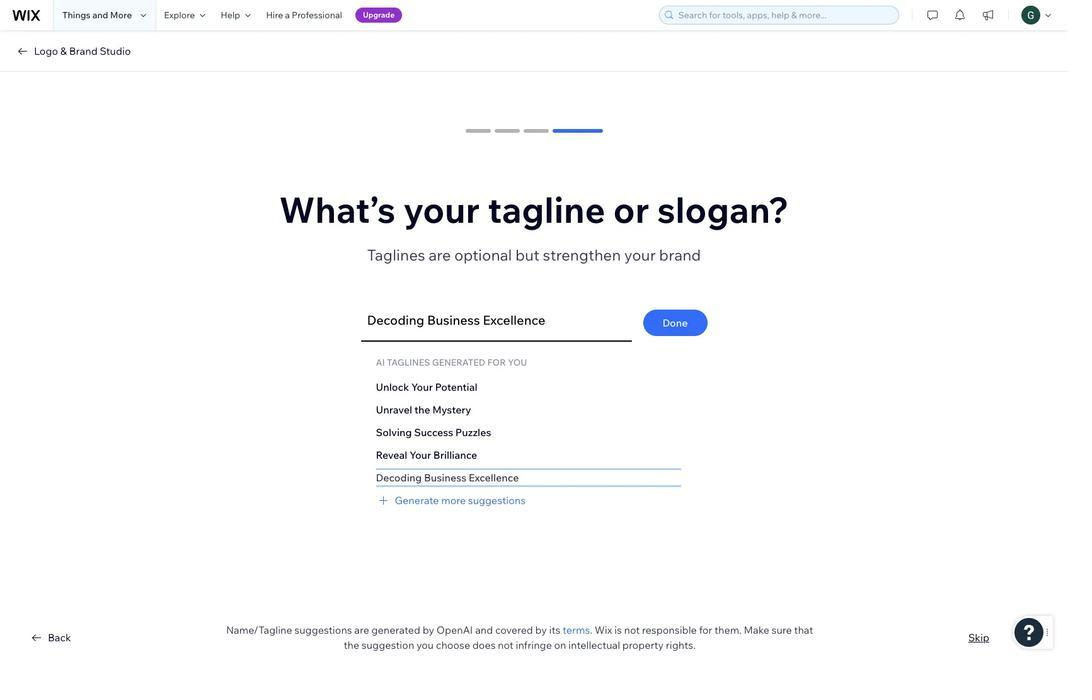 Task type: describe. For each thing, give the bounding box(es) containing it.
what's
[[279, 188, 396, 232]]

infringe
[[516, 640, 552, 652]]

help
[[221, 9, 240, 21]]

property
[[623, 640, 664, 652]]

things
[[62, 9, 90, 21]]

more
[[110, 9, 132, 21]]

1 horizontal spatial your
[[624, 246, 656, 265]]

mystery
[[432, 404, 471, 417]]

its
[[549, 625, 560, 637]]

decoding
[[376, 472, 422, 485]]

.
[[590, 625, 592, 637]]

1 vertical spatial are
[[354, 625, 369, 637]]

solving
[[376, 427, 412, 439]]

potential
[[435, 381, 477, 394]]

help button
[[213, 0, 258, 30]]

wix
[[595, 625, 612, 637]]

things and more
[[62, 9, 132, 21]]

brand
[[69, 45, 97, 57]]

1 horizontal spatial and
[[475, 625, 493, 637]]

taglines are optional but strengthen your brand
[[367, 246, 701, 265]]

generated
[[371, 625, 420, 637]]

&
[[60, 45, 67, 57]]

reveal
[[376, 449, 407, 462]]

0 horizontal spatial not
[[498, 640, 514, 652]]

upgrade button
[[355, 8, 402, 23]]

back button
[[29, 631, 71, 646]]

that
[[794, 625, 813, 637]]

done
[[663, 317, 688, 330]]

0 vertical spatial not
[[624, 625, 640, 637]]

brilliance
[[433, 449, 477, 462]]

choose
[[436, 640, 470, 652]]

Add a tagline or slogan text field
[[367, 304, 614, 336]]

ai
[[376, 357, 385, 369]]

1 by from the left
[[423, 625, 434, 637]]

slogan?
[[657, 188, 789, 232]]

sure
[[772, 625, 792, 637]]

1 horizontal spatial are
[[429, 246, 451, 265]]

hire
[[266, 9, 283, 21]]

professional
[[292, 9, 342, 21]]

make
[[744, 625, 769, 637]]

on
[[554, 640, 566, 652]]

reveal your brilliance
[[376, 449, 477, 462]]

generated
[[432, 357, 485, 369]]

unlock your potential
[[376, 381, 477, 394]]

responsible
[[642, 625, 697, 637]]

does
[[472, 640, 496, 652]]

you
[[416, 640, 434, 652]]

. wix is not responsible for them. make sure that the suggestion you choose does not infringe on intellectual property rights.
[[344, 625, 813, 652]]

explore
[[164, 9, 195, 21]]

logo
[[34, 45, 58, 57]]

generate more suggestions
[[395, 495, 526, 507]]

puzzles
[[456, 427, 491, 439]]

the inside . wix is not responsible for them. make sure that the suggestion you choose does not infringe on intellectual property rights.
[[344, 640, 359, 652]]

solving success puzzles button
[[376, 425, 681, 440]]

hire a professional link
[[258, 0, 350, 30]]

openai
[[437, 625, 473, 637]]

reveal your brilliance button
[[376, 448, 681, 463]]

unravel the mystery button
[[376, 403, 681, 418]]

your for unlock
[[411, 381, 433, 394]]



Task type: locate. For each thing, give the bounding box(es) containing it.
0 horizontal spatial are
[[354, 625, 369, 637]]

generate more suggestions button
[[376, 493, 681, 509]]

hire a professional
[[266, 9, 342, 21]]

business
[[424, 472, 466, 485]]

1 horizontal spatial by
[[535, 625, 547, 637]]

you
[[508, 357, 527, 369]]

terms
[[563, 625, 590, 637]]

0 horizontal spatial suggestions
[[294, 625, 352, 637]]

0 horizontal spatial by
[[423, 625, 434, 637]]

1 horizontal spatial the
[[414, 404, 430, 417]]

covered
[[495, 625, 533, 637]]

and up does
[[475, 625, 493, 637]]

2 by from the left
[[535, 625, 547, 637]]

not right is
[[624, 625, 640, 637]]

0 vertical spatial are
[[429, 246, 451, 265]]

your up optional
[[403, 188, 480, 232]]

1 vertical spatial suggestions
[[294, 625, 352, 637]]

for
[[699, 625, 712, 637]]

your up unravel the mystery
[[411, 381, 433, 394]]

0 vertical spatial the
[[414, 404, 430, 417]]

0 horizontal spatial and
[[92, 9, 108, 21]]

taglines
[[367, 246, 425, 265]]

0 vertical spatial your
[[411, 381, 433, 394]]

1 horizontal spatial not
[[624, 625, 640, 637]]

the inside button
[[414, 404, 430, 417]]

your
[[403, 188, 480, 232], [624, 246, 656, 265]]

is
[[614, 625, 622, 637]]

by
[[423, 625, 434, 637], [535, 625, 547, 637]]

0 vertical spatial your
[[403, 188, 480, 232]]

Search for tools, apps, help & more... field
[[675, 6, 895, 24]]

and left more
[[92, 9, 108, 21]]

unravel
[[376, 404, 412, 417]]

unlock your potential button
[[376, 380, 681, 395]]

what's your tagline or slogan?
[[279, 188, 789, 232]]

not
[[624, 625, 640, 637], [498, 640, 514, 652]]

upgrade
[[363, 10, 395, 20]]

your down solving success puzzles
[[410, 449, 431, 462]]

1 vertical spatial not
[[498, 640, 514, 652]]

brand
[[659, 246, 701, 265]]

the left suggestion
[[344, 640, 359, 652]]

tagline
[[488, 188, 605, 232]]

intellectual
[[568, 640, 620, 652]]

0 horizontal spatial your
[[403, 188, 480, 232]]

the down unlock your potential
[[414, 404, 430, 417]]

1 horizontal spatial suggestions
[[468, 495, 526, 507]]

name/tagline suggestions are generated by openai and covered by its terms
[[226, 625, 590, 637]]

them.
[[715, 625, 742, 637]]

suggestion
[[362, 640, 414, 652]]

your inside unlock your potential button
[[411, 381, 433, 394]]

terms button
[[563, 623, 590, 638]]

logo & brand studio button
[[15, 43, 131, 59]]

strengthen
[[543, 246, 621, 265]]

your
[[411, 381, 433, 394], [410, 449, 431, 462]]

success
[[414, 427, 453, 439]]

for
[[487, 357, 506, 369]]

ai taglines generated for you
[[376, 357, 527, 369]]

done button
[[643, 310, 707, 337]]

skip
[[968, 632, 989, 645]]

or
[[613, 188, 649, 232]]

generate
[[395, 495, 439, 507]]

suggestions
[[468, 495, 526, 507], [294, 625, 352, 637]]

unlock
[[376, 381, 409, 394]]

a
[[285, 9, 290, 21]]

0 vertical spatial and
[[92, 9, 108, 21]]

by left its
[[535, 625, 547, 637]]

back
[[48, 632, 71, 645]]

but
[[515, 246, 540, 265]]

decoding business excellence
[[376, 472, 519, 485]]

name/tagline
[[226, 625, 292, 637]]

logo & brand studio
[[34, 45, 131, 57]]

rights.
[[666, 640, 696, 652]]

studio
[[100, 45, 131, 57]]

are left optional
[[429, 246, 451, 265]]

solving success puzzles
[[376, 427, 491, 439]]

decoding business excellence button
[[376, 471, 681, 486]]

the
[[414, 404, 430, 417], [344, 640, 359, 652]]

your inside reveal your brilliance button
[[410, 449, 431, 462]]

1 vertical spatial your
[[624, 246, 656, 265]]

skip button
[[968, 631, 989, 646]]

1 vertical spatial the
[[344, 640, 359, 652]]

1 vertical spatial and
[[475, 625, 493, 637]]

optional
[[454, 246, 512, 265]]

unravel the mystery
[[376, 404, 471, 417]]

your for reveal
[[410, 449, 431, 462]]

taglines
[[387, 357, 430, 369]]

by up you
[[423, 625, 434, 637]]

0 vertical spatial suggestions
[[468, 495, 526, 507]]

more
[[441, 495, 466, 507]]

are up suggestion
[[354, 625, 369, 637]]

1 vertical spatial your
[[410, 449, 431, 462]]

excellence
[[469, 472, 519, 485]]

suggestions inside button
[[468, 495, 526, 507]]

your left brand
[[624, 246, 656, 265]]

0 horizontal spatial the
[[344, 640, 359, 652]]

and
[[92, 9, 108, 21], [475, 625, 493, 637]]

not down the covered
[[498, 640, 514, 652]]



Task type: vqa. For each thing, say whether or not it's contained in the screenshot.
first "HEADING" from the bottom
no



